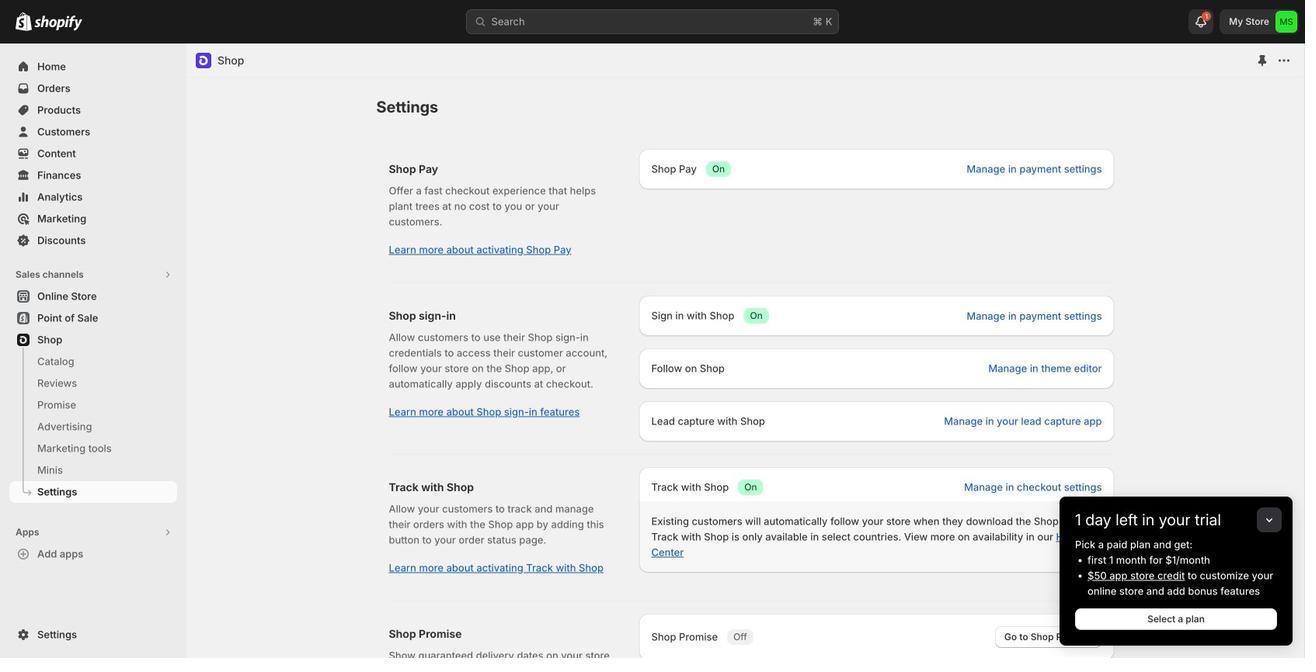 Task type: describe. For each thing, give the bounding box(es) containing it.
my store image
[[1276, 11, 1298, 33]]

icon for shop image
[[196, 53, 211, 68]]

fullscreen dialog
[[186, 44, 1305, 659]]



Task type: locate. For each thing, give the bounding box(es) containing it.
shopify image
[[34, 15, 82, 31]]

shopify image
[[16, 12, 32, 31]]



Task type: vqa. For each thing, say whether or not it's contained in the screenshot.
SHOP SETTINGS MENU element in the left of the page
no



